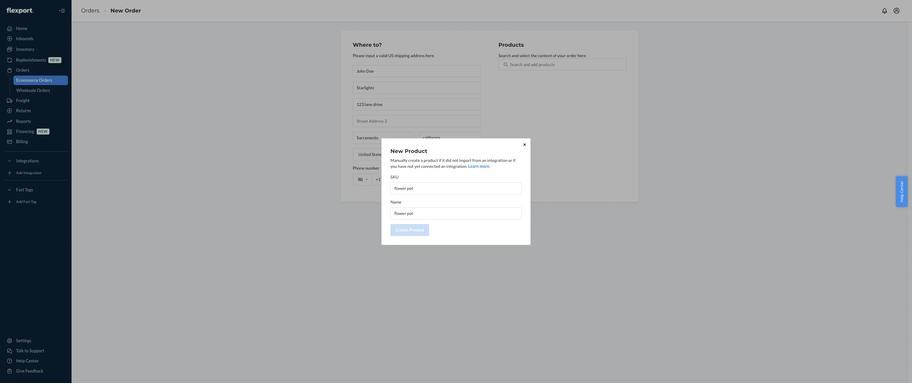 Task type: vqa. For each thing, say whether or not it's contained in the screenshot.
text box
yes



Task type: locate. For each thing, give the bounding box(es) containing it.
None text field
[[391, 208, 522, 220]]

learn
[[469, 164, 479, 169]]

product up create
[[405, 148, 428, 155]]

0 vertical spatial an
[[482, 158, 487, 163]]

1 vertical spatial product
[[410, 228, 425, 233]]

create product
[[396, 228, 425, 233]]

an
[[482, 158, 487, 163], [441, 164, 446, 169]]

integration
[[488, 158, 508, 163]]

not
[[453, 158, 459, 163], [408, 164, 414, 169]]

manually create a product if it did not import from an integration or if you have not yet connected an integration.
[[391, 158, 516, 169]]

product
[[405, 148, 428, 155], [410, 228, 425, 233]]

2 if from the left
[[514, 158, 516, 163]]

import
[[460, 158, 472, 163]]

if left it
[[439, 158, 442, 163]]

1 horizontal spatial an
[[482, 158, 487, 163]]

yet
[[415, 164, 421, 169]]

not up integration.
[[453, 158, 459, 163]]

1 vertical spatial an
[[441, 164, 446, 169]]

not left yet on the top of the page
[[408, 164, 414, 169]]

if
[[439, 158, 442, 163], [514, 158, 516, 163]]

product inside button
[[410, 228, 425, 233]]

learn more button
[[469, 164, 490, 170]]

0 vertical spatial product
[[405, 148, 428, 155]]

create product button
[[391, 225, 430, 236]]

you
[[391, 164, 398, 169]]

none text field inside new product dialog
[[391, 183, 522, 195]]

None text field
[[391, 183, 522, 195]]

0 horizontal spatial if
[[439, 158, 442, 163]]

1 vertical spatial not
[[408, 164, 414, 169]]

an down it
[[441, 164, 446, 169]]

help
[[900, 194, 905, 203]]

or
[[509, 158, 513, 163]]

1 horizontal spatial if
[[514, 158, 516, 163]]

1 horizontal spatial not
[[453, 158, 459, 163]]

close image
[[524, 143, 526, 147]]

an up more
[[482, 158, 487, 163]]

1 if from the left
[[439, 158, 442, 163]]

did
[[446, 158, 452, 163]]

product right 'create'
[[410, 228, 425, 233]]

if right or
[[514, 158, 516, 163]]

0 horizontal spatial an
[[441, 164, 446, 169]]



Task type: describe. For each thing, give the bounding box(es) containing it.
create
[[396, 228, 409, 233]]

it
[[443, 158, 445, 163]]

product
[[424, 158, 439, 163]]

name
[[391, 200, 402, 205]]

help center
[[900, 181, 905, 203]]

create
[[409, 158, 420, 163]]

manually
[[391, 158, 408, 163]]

help center button
[[897, 177, 909, 207]]

0 vertical spatial not
[[453, 158, 459, 163]]

0 horizontal spatial not
[[408, 164, 414, 169]]

product for create product
[[410, 228, 425, 233]]

have
[[398, 164, 407, 169]]

none text field inside new product dialog
[[391, 208, 522, 220]]

connected
[[421, 164, 441, 169]]

integration.
[[447, 164, 468, 169]]

new
[[391, 148, 404, 155]]

new product
[[391, 148, 428, 155]]

product for new product
[[405, 148, 428, 155]]

new product dialog
[[382, 139, 531, 245]]

from
[[473, 158, 482, 163]]

more
[[480, 164, 490, 169]]

.
[[490, 164, 491, 169]]

sku
[[391, 175, 399, 180]]

learn more .
[[469, 164, 491, 169]]

a
[[421, 158, 423, 163]]

center
[[900, 181, 905, 193]]



